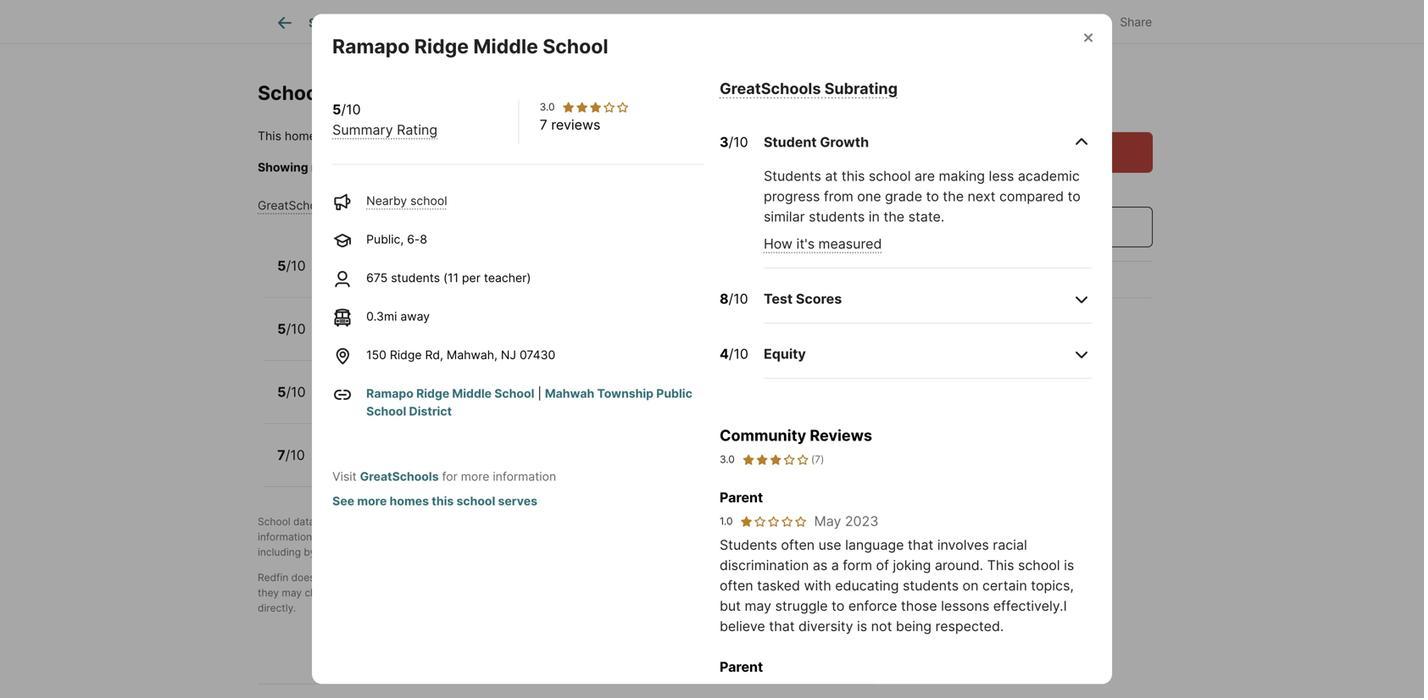 Task type: describe. For each thing, give the bounding box(es) containing it.
information.
[[463, 572, 521, 584]]

2023
[[845, 513, 879, 530]]

buyers
[[678, 516, 710, 528]]

district inside mahwah township public school district
[[409, 404, 452, 419]]

share button
[[1082, 4, 1167, 39]]

respected.
[[936, 619, 1004, 635]]

• right prek-
[[407, 269, 414, 283]]

is up topics, at the right
[[1064, 558, 1075, 574]]

4
[[720, 346, 729, 362]]

of
[[876, 558, 889, 574]]

0 vertical spatial mahwah township public school district link
[[391, 129, 626, 143]]

greatschools down showing
[[258, 198, 333, 213]]

how it's measured
[[764, 236, 882, 252]]

this up guaranteed
[[443, 572, 461, 584]]

middle for ramapo ridge middle school
[[473, 34, 538, 58]]

to
[[534, 587, 546, 600]]

search
[[309, 15, 349, 30]]

use inside , a nonprofit organization. redfin recommends buyers and renters use greatschools information and ratings as a
[[771, 516, 788, 528]]

share
[[1120, 15, 1152, 29]]

ramapo ridge middle school element
[[332, 14, 629, 59]]

0 horizontal spatial that
[[769, 619, 795, 635]]

school up reviews
[[543, 34, 609, 58]]

with
[[804, 578, 832, 594]]

0 vertical spatial rating 3.0 out of 5 element
[[562, 100, 630, 114]]

,
[[453, 516, 456, 528]]

teacher)
[[484, 271, 531, 285]]

0.3mi for middle
[[493, 395, 524, 410]]

middle for ramapo ridge middle school |
[[452, 387, 492, 401]]

0 horizontal spatial township
[[443, 129, 499, 143]]

ramapo for ramapo ridge middle school |
[[366, 387, 414, 401]]

school inside first step, and conduct their own investigation to determine their desired schools or school districts, including by contacting and visiting the schools themselves.
[[798, 531, 829, 544]]

4-
[[366, 332, 379, 346]]

public, inside ramapo ridge middle school public, 6-8 • nearby school • 0.3mi
[[325, 395, 362, 410]]

1 vertical spatial often
[[720, 578, 754, 594]]

service
[[559, 572, 594, 584]]

prek-
[[366, 269, 396, 283]]

1 horizontal spatial often
[[781, 537, 815, 554]]

eligibility,
[[667, 587, 712, 600]]

and down ,
[[443, 531, 461, 544]]

the right within at the top
[[369, 129, 387, 143]]

1 vertical spatial summary
[[336, 198, 390, 213]]

are inside students at this school are making less academic progress from one grade to the next compared to similar students in the state.
[[915, 168, 935, 184]]

schools.
[[354, 160, 403, 175]]

school inside mahwah township public school district
[[366, 404, 406, 419]]

may inside the students often use language that involves racial discrimination as a form of joking around. this school is often tasked with educating students on certain topics, but may struggle to enforce those lessons effectively.i believe that diversity is not being respected.
[[745, 598, 772, 615]]

schools
[[258, 81, 334, 105]]

a right ,
[[458, 516, 464, 528]]

and up contacting on the bottom of page
[[315, 531, 333, 544]]

recommends
[[612, 516, 675, 528]]

rd,
[[425, 348, 443, 362]]

only;
[[842, 572, 865, 584]]

those
[[901, 598, 937, 615]]

greatschools up the student
[[720, 79, 821, 98]]

reviews
[[551, 117, 601, 133]]

visiting
[[393, 547, 427, 559]]

12
[[378, 458, 391, 473]]

contacting
[[319, 547, 370, 559]]

equity button
[[764, 331, 1092, 379]]

5 inside 5 /10 summary rating
[[333, 101, 341, 118]]

0 vertical spatial public
[[502, 129, 538, 143]]

• left the 0.2mi
[[501, 269, 508, 283]]

step,
[[416, 531, 440, 544]]

test
[[764, 291, 793, 307]]

1 vertical spatial mahwah township public school district link
[[366, 387, 693, 419]]

the inside first step, and conduct their own investigation to determine their desired schools or school districts, including by contacting and visiting the schools themselves.
[[430, 547, 446, 559]]

• right 12
[[395, 458, 401, 473]]

3 inside the ramapo ridge middle school dialog
[[720, 134, 729, 150]]

mahwah inside mahwah township public school district
[[545, 387, 595, 401]]

greatschools link
[[360, 470, 439, 484]]

this inside 7 /10 public, 9-12 • serves this home • 0.5mi
[[446, 458, 467, 473]]

nearby inside the ramapo ridge middle school dialog
[[366, 194, 407, 208]]

they
[[258, 587, 279, 600]]

contact
[[714, 587, 751, 600]]

school right (11
[[461, 269, 498, 283]]

ridge for ramapo ridge middle school
[[414, 34, 469, 58]]

public, inside joyce kilmer elementary school public, 4-5 • nearby school • 0.3mi
[[325, 332, 362, 346]]

determine
[[630, 531, 679, 544]]

5 for public, 4-5 • nearby school • 0.3mi
[[277, 321, 286, 337]]

including
[[258, 547, 301, 559]]

summary inside 5 /10 summary rating
[[333, 122, 393, 138]]

conduct
[[464, 531, 503, 544]]

ratings
[[336, 531, 369, 544]]

first
[[394, 531, 413, 544]]

nj
[[501, 348, 516, 362]]

3 tab from the left
[[514, 3, 603, 43]]

to inside the students often use language that involves racial discrimination as a form of joking around. this school is often tasked with educating students on certain topics, but may struggle to enforce those lessons effectively.i believe that diversity is not being respected.
[[832, 598, 845, 615]]

compared
[[1000, 188, 1064, 205]]

school down please
[[411, 194, 447, 208]]

0 vertical spatial by
[[374, 516, 385, 528]]

greatschools up step,
[[388, 516, 453, 528]]

away
[[401, 309, 430, 324]]

ramapo ridge middle school
[[332, 34, 609, 58]]

5 inside joyce kilmer elementary school public, 4-5 • nearby school • 0.3mi
[[379, 332, 386, 346]]

redfin inside , a nonprofit organization. redfin recommends buyers and renters use greatschools information and ratings as a
[[579, 516, 609, 528]]

community reviews
[[720, 427, 873, 445]]

request a tour
[[986, 144, 1082, 161]]

1 vertical spatial are
[[653, 572, 669, 584]]

grade
[[885, 188, 923, 205]]

to left see
[[634, 160, 646, 175]]

home.
[[803, 160, 838, 175]]

rating 1.0 out of 5 element
[[740, 515, 808, 529]]

renters
[[734, 516, 768, 528]]

guaranteed to be accurate. to verify school enrollment eligibility, contact the school district directly.
[[258, 587, 840, 615]]

nearby
[[311, 160, 352, 175]]

5 /10 summary rating
[[333, 101, 438, 138]]

does
[[291, 572, 315, 584]]

0 vertical spatial district
[[584, 129, 626, 143]]

school left data
[[258, 516, 291, 528]]

ramapo ridge middle school link
[[366, 387, 535, 401]]

discrimination
[[720, 558, 809, 574]]

rating inside 5 /10 summary rating
[[397, 122, 438, 138]]

diversity
[[799, 619, 853, 635]]

by inside first step, and conduct their own investigation to determine their desired schools or school districts, including by contacting and visiting the schools themselves.
[[304, 547, 316, 559]]

greatschools up "homes"
[[360, 470, 439, 484]]

data
[[293, 516, 315, 528]]

school up showing nearby schools. please check the school district website to see all schools serving this home.
[[541, 129, 581, 143]]

serves
[[405, 458, 443, 473]]

educating
[[835, 578, 899, 594]]

7 for 7 /10 public, 9-12 • serves this home • 0.5mi
[[277, 447, 285, 464]]

0.3mi inside the ramapo ridge middle school dialog
[[366, 309, 397, 324]]

• up 7 /10 public, 9-12 • serves this home • 0.5mi
[[389, 395, 396, 410]]

1 parent from the top
[[720, 490, 763, 506]]

elementary
[[414, 313, 490, 330]]

accurate.
[[486, 587, 531, 600]]

school up nonprofit
[[457, 494, 495, 509]]

1 vertical spatial 3
[[396, 269, 404, 283]]

the down the making
[[943, 188, 964, 205]]

it's
[[797, 236, 815, 252]]

joking
[[893, 558, 931, 574]]

this down the student
[[779, 160, 800, 175]]

showing nearby schools. please check the school district website to see all schools serving this home.
[[258, 160, 838, 175]]

0 vertical spatial or
[[1027, 181, 1041, 198]]

4 tab from the left
[[603, 3, 684, 43]]

school inside ramapo ridge middle school public, 6-8 • nearby school • 0.3mi
[[471, 376, 517, 393]]

showing
[[258, 160, 308, 175]]

home inside 7 /10 public, 9-12 • serves this home • 0.5mi
[[470, 458, 502, 473]]

see
[[649, 160, 669, 175]]

academic
[[1018, 168, 1080, 184]]

tour
[[1055, 144, 1082, 161]]

1 vertical spatial 8
[[720, 291, 729, 307]]

to inside first step, and conduct their own investigation to determine their desired schools or school districts, including by contacting and visiting the schools themselves.
[[618, 531, 627, 544]]

0 vertical spatial home
[[285, 129, 316, 143]]

homes
[[390, 494, 429, 509]]

is down enforce
[[857, 619, 868, 635]]

own
[[531, 531, 551, 544]]

150
[[366, 348, 387, 362]]

joyce
[[325, 313, 364, 330]]

not inside the students often use language that involves racial discrimination as a form of joking around. this school is often tasked with educating students on certain topics, but may struggle to enforce those lessons effectively.i believe that diversity is not being respected.
[[871, 619, 892, 635]]

around.
[[935, 558, 984, 574]]

information inside the ramapo ridge middle school dialog
[[493, 470, 556, 484]]

8 inside ramapo ridge middle school public, 6-8 • nearby school • 0.3mi
[[378, 395, 386, 410]]

but
[[720, 598, 741, 615]]

1 horizontal spatial that
[[908, 537, 934, 554]]

serves
[[498, 494, 538, 509]]

5 tab from the left
[[684, 3, 820, 43]]

first step, and conduct their own investigation to determine their desired schools or school districts, including by contacting and visiting the schools themselves.
[[258, 531, 874, 559]]

1 horizontal spatial schools
[[688, 160, 731, 175]]

1 5 /10 from the top
[[277, 258, 306, 274]]

• down mahwah,
[[483, 395, 490, 410]]

student growth
[[764, 134, 869, 150]]

5 /10 for joyce
[[277, 321, 306, 337]]

districts,
[[832, 531, 874, 544]]

a inside school service boundaries are intended to be used as a reference only; they may change and are not
[[785, 572, 791, 584]]

as for students often use language that involves racial discrimination as a form of joking around. this school is often tasked with educating students on certain topics, but may struggle to enforce those lessons effectively.i believe that diversity is not being respected.
[[813, 558, 828, 574]]

middle for ramapo ridge middle school public, 6-8 • nearby school • 0.3mi
[[423, 376, 468, 393]]

2 horizontal spatial schools
[[745, 531, 782, 544]]

1 their from the left
[[506, 531, 528, 544]]

and up the desired
[[713, 516, 731, 528]]

this up ,
[[432, 494, 454, 509]]

this home is within the mahwah township public school district
[[258, 129, 626, 143]]

2 1.0 from the top
[[720, 685, 733, 697]]

the right check on the left top of the page
[[483, 160, 502, 175]]



Task type: vqa. For each thing, say whether or not it's contained in the screenshot.
1st Update types All from the bottom
no



Task type: locate. For each thing, give the bounding box(es) containing it.
2 tab from the left
[[453, 3, 514, 43]]

per
[[462, 271, 481, 285]]

1 vertical spatial be
[[471, 587, 484, 600]]

school
[[543, 34, 609, 58], [541, 129, 581, 143], [493, 313, 539, 330], [471, 376, 517, 393], [495, 387, 535, 401], [366, 404, 406, 419], [258, 516, 291, 528], [524, 572, 556, 584]]

this inside the students often use language that involves racial discrimination as a form of joking around. this school is often tasked with educating students on certain topics, but may struggle to enforce those lessons effectively.i believe that diversity is not being respected.
[[988, 558, 1015, 574]]

or right endorse
[[379, 572, 388, 584]]

0 vertical spatial this
[[258, 129, 281, 143]]

|
[[538, 387, 542, 401]]

1 vertical spatial district
[[409, 404, 452, 419]]

school up 12
[[366, 404, 406, 419]]

redfin does not endorse or guarantee this information.
[[258, 572, 521, 584]]

school left the |
[[495, 387, 535, 401]]

ramapo ridge middle school |
[[366, 387, 545, 401]]

1 horizontal spatial or
[[785, 531, 795, 544]]

district up website
[[584, 129, 626, 143]]

school down service
[[579, 587, 610, 600]]

students inside the students often use language that involves racial discrimination as a form of joking around. this school is often tasked with educating students on certain topics, but may struggle to enforce those lessons effectively.i believe that diversity is not being respected.
[[720, 537, 778, 554]]

school service boundaries are intended to be used as a reference only; they may change and are not
[[258, 572, 865, 600]]

2 their from the left
[[682, 531, 704, 544]]

use
[[771, 516, 788, 528], [819, 537, 842, 554]]

rating 3.0 out of 5 element up reviews
[[562, 100, 630, 114]]

students
[[809, 209, 865, 225], [391, 271, 440, 285], [903, 578, 959, 594]]

guarantee
[[391, 572, 440, 584]]

students down renters
[[720, 537, 778, 554]]

2 vertical spatial 8
[[378, 395, 386, 410]]

school up to
[[524, 572, 556, 584]]

public, left 9-
[[325, 458, 362, 473]]

verify
[[549, 587, 576, 600]]

may
[[282, 587, 302, 600], [745, 598, 772, 615]]

1 vertical spatial redfin
[[258, 572, 289, 584]]

as up "with"
[[813, 558, 828, 574]]

ridge inside ramapo ridge middle school element
[[414, 34, 469, 58]]

investigation
[[554, 531, 615, 544]]

0 vertical spatial 3
[[720, 134, 729, 150]]

1 horizontal spatial more
[[461, 470, 490, 484]]

a left 'first'
[[386, 531, 392, 544]]

school inside ramapo ridge middle school public, 6-8 • nearby school • 0.3mi
[[443, 395, 480, 410]]

nearby up rd,
[[399, 332, 440, 346]]

•
[[407, 269, 414, 283], [501, 269, 508, 283], [389, 332, 396, 346], [483, 332, 490, 346], [389, 395, 396, 410], [483, 395, 490, 410], [395, 458, 401, 473], [505, 458, 512, 473]]

search link
[[275, 13, 349, 33]]

request a tour button
[[915, 132, 1153, 173]]

ridge for ramapo ridge middle school |
[[416, 387, 450, 401]]

to down information.
[[459, 587, 468, 600]]

ramapo for ramapo ridge middle school
[[332, 34, 410, 58]]

ramapo ridge middle school public, 6-8 • nearby school • 0.3mi
[[325, 376, 524, 410]]

3.0
[[540, 101, 555, 113], [720, 454, 735, 466]]

1 horizontal spatial may
[[745, 598, 772, 615]]

school inside school service boundaries are intended to be used as a reference only; they may change and are not
[[524, 572, 556, 584]]

0 horizontal spatial mahwah
[[391, 129, 440, 143]]

0 horizontal spatial use
[[771, 516, 788, 528]]

test scores
[[764, 291, 842, 307]]

1 vertical spatial 3.0
[[720, 454, 735, 466]]

school inside joyce kilmer elementary school public, 4-5 • nearby school • 0.3mi
[[493, 313, 539, 330]]

home up showing
[[285, 129, 316, 143]]

public, inside 7 /10 public, 9-12 • serves this home • 0.5mi
[[325, 458, 362, 473]]

this
[[258, 129, 281, 143], [988, 558, 1015, 574]]

as right 'used'
[[771, 572, 782, 584]]

by right provided
[[374, 516, 385, 528]]

guaranteed
[[401, 587, 456, 600]]

0 vertical spatial that
[[908, 537, 934, 554]]

students at this school are making less academic progress from one grade to the next compared to similar students in the state.
[[764, 168, 1081, 225]]

community
[[720, 427, 807, 445]]

1.0 up the desired
[[720, 516, 733, 528]]

next
[[968, 188, 996, 205]]

1 vertical spatial home
[[470, 458, 502, 473]]

0 horizontal spatial may
[[282, 587, 302, 600]]

by up the does at the left bottom of the page
[[304, 547, 316, 559]]

1 vertical spatial township
[[597, 387, 654, 401]]

schools down the rating 1.0 out of 5 element
[[745, 531, 782, 544]]

• down kilmer
[[389, 332, 396, 346]]

1 horizontal spatial 7
[[540, 117, 548, 133]]

see more homes this school serves link
[[333, 494, 538, 509]]

0 horizontal spatial redfin
[[258, 572, 289, 584]]

1 horizontal spatial use
[[819, 537, 842, 554]]

1 vertical spatial students
[[720, 537, 778, 554]]

change
[[305, 587, 340, 600]]

public, inside the ramapo ridge middle school dialog
[[366, 232, 404, 247]]

this right at
[[842, 168, 865, 184]]

greatschools summary rating link
[[258, 198, 428, 213]]

0.3mi away
[[366, 309, 430, 324]]

0 vertical spatial students
[[809, 209, 865, 225]]

as inside the students often use language that involves racial discrimination as a form of joking around. this school is often tasked with educating students on certain topics, but may struggle to enforce those lessons effectively.i believe that diversity is not being respected.
[[813, 558, 828, 574]]

school right check on the left top of the page
[[505, 160, 542, 175]]

1 vertical spatial schools
[[745, 531, 782, 544]]

rating 3.0 out of 5 element
[[562, 100, 630, 114], [742, 452, 810, 468]]

0 vertical spatial not
[[318, 572, 334, 584]]

(11
[[443, 271, 459, 285]]

1 vertical spatial 1.0
[[720, 685, 733, 697]]

middle inside ramapo ridge middle school public, 6-8 • nearby school • 0.3mi
[[423, 376, 468, 393]]

not up change
[[318, 572, 334, 584]]

a left only;
[[832, 558, 839, 574]]

ridge for 150 ridge rd, mahwah, nj 07430
[[390, 348, 422, 362]]

1 horizontal spatial by
[[374, 516, 385, 528]]

2 parent from the top
[[720, 659, 763, 676]]

0 vertical spatial schools
[[688, 160, 731, 175]]

(7)
[[811, 454, 825, 466]]

0 horizontal spatial are
[[364, 587, 379, 600]]

1 tab from the left
[[366, 3, 453, 43]]

1 vertical spatial this
[[988, 558, 1015, 574]]

1 vertical spatial mahwah
[[545, 387, 595, 401]]

their up 'themselves.'
[[506, 531, 528, 544]]

tab
[[366, 3, 453, 43], [453, 3, 514, 43], [514, 3, 603, 43], [603, 3, 684, 43], [684, 3, 820, 43]]

3.0 down community at the bottom right of the page
[[720, 454, 735, 466]]

2 vertical spatial are
[[364, 587, 379, 600]]

and up redfin does not endorse or guarantee this information.
[[373, 547, 391, 559]]

may 2023
[[814, 513, 879, 530]]

are up the grade
[[915, 168, 935, 184]]

or inside first step, and conduct their own investigation to determine their desired schools or school districts, including by contacting and visiting the schools themselves.
[[785, 531, 795, 544]]

how it's measured link
[[764, 236, 882, 252]]

reviews
[[810, 427, 873, 445]]

nearby inside joyce kilmer elementary school public, 4-5 • nearby school • 0.3mi
[[399, 332, 440, 346]]

675 students (11 per teacher)
[[366, 271, 531, 285]]

be inside guaranteed to be accurate. to verify school enrollment eligibility, contact the school district directly.
[[471, 587, 484, 600]]

mahwah,
[[447, 348, 498, 362]]

150 ridge rd, mahwah, nj 07430
[[366, 348, 556, 362]]

school up 150 ridge rd, mahwah, nj 07430
[[443, 332, 480, 346]]

2 horizontal spatial not
[[871, 619, 892, 635]]

3 5 /10 from the top
[[277, 384, 306, 400]]

this inside students at this school are making less academic progress from one grade to the next compared to similar students in the state.
[[842, 168, 865, 184]]

by
[[374, 516, 385, 528], [304, 547, 316, 559]]

as inside school service boundaries are intended to be used as a reference only; they may change and are not
[[771, 572, 782, 584]]

2 vertical spatial not
[[871, 619, 892, 635]]

nearby left per
[[417, 269, 458, 283]]

0 horizontal spatial by
[[304, 547, 316, 559]]

use inside the students often use language that involves racial discrimination as a form of joking around. this school is often tasked with educating students on certain topics, but may struggle to enforce those lessons effectively.i believe that diversity is not being respected.
[[819, 537, 842, 554]]

ramapo inside ramapo ridge middle school public, 6-8 • nearby school • 0.3mi
[[325, 376, 379, 393]]

nearby school link
[[366, 194, 447, 208]]

subrating
[[825, 79, 898, 98]]

directly.
[[258, 602, 296, 615]]

students often use language that involves racial discrimination as a form of joking around. this school is often tasked with educating students on certain topics, but may struggle to enforce those lessons effectively.i believe that diversity is not being respected.
[[720, 537, 1075, 635]]

• up mahwah,
[[483, 332, 490, 346]]

5 for public, 6-8 • nearby school • 0.3mi
[[277, 384, 286, 400]]

students
[[764, 168, 822, 184], [720, 537, 778, 554]]

ramapo for ramapo ridge middle school public, 6-8 • nearby school • 0.3mi
[[325, 376, 379, 393]]

that down the struggle
[[769, 619, 795, 635]]

intended
[[672, 572, 714, 584]]

the right in
[[884, 209, 905, 225]]

5 /10 for ramapo
[[277, 384, 306, 400]]

7
[[540, 117, 548, 133], [277, 447, 285, 464]]

to inside guaranteed to be accurate. to verify school enrollment eligibility, contact the school district directly.
[[459, 587, 468, 600]]

mahwah township public school district link up showing nearby schools. please check the school district website to see all schools serving this home.
[[391, 129, 626, 143]]

ridge for ramapo ridge middle school public, 6-8 • nearby school • 0.3mi
[[382, 376, 420, 393]]

are down endorse
[[364, 587, 379, 600]]

the inside guaranteed to be accurate. to verify school enrollment eligibility, contact the school district directly.
[[754, 587, 770, 600]]

1 vertical spatial 7
[[277, 447, 285, 464]]

to
[[634, 160, 646, 175], [926, 188, 939, 205], [1068, 188, 1081, 205], [618, 531, 627, 544], [717, 572, 727, 584], [459, 587, 468, 600], [832, 598, 845, 615]]

0 vertical spatial more
[[461, 470, 490, 484]]

kilmer
[[368, 313, 411, 330]]

parent down believe
[[720, 659, 763, 676]]

0 vertical spatial 8
[[420, 232, 427, 247]]

0 vertical spatial often
[[781, 537, 815, 554]]

0 horizontal spatial as
[[372, 531, 383, 544]]

0 horizontal spatial more
[[357, 494, 387, 509]]

0.3mi inside ramapo ridge middle school public, 6-8 • nearby school • 0.3mi
[[493, 395, 524, 410]]

0 horizontal spatial 6-
[[366, 395, 378, 410]]

check
[[446, 160, 480, 175]]

district inside guaranteed to be accurate. to verify school enrollment eligibility, contact the school district directly.
[[807, 587, 840, 600]]

public, up visit at the left bottom of page
[[325, 395, 362, 410]]

1 horizontal spatial be
[[729, 572, 742, 584]]

to down academic
[[1068, 188, 1081, 205]]

boundaries
[[597, 572, 651, 584]]

0 vertical spatial district
[[545, 160, 584, 175]]

1 horizontal spatial as
[[771, 572, 782, 584]]

0 horizontal spatial 3.0
[[540, 101, 555, 113]]

be down information.
[[471, 587, 484, 600]]

1 vertical spatial public
[[657, 387, 693, 401]]

information
[[493, 470, 556, 484], [258, 531, 312, 544]]

0 vertical spatial information
[[493, 470, 556, 484]]

1 vertical spatial 6-
[[366, 395, 378, 410]]

1 vertical spatial that
[[769, 619, 795, 635]]

1 horizontal spatial 3.0
[[720, 454, 735, 466]]

7 inside 7 /10 public, 9-12 • serves this home • 0.5mi
[[277, 447, 285, 464]]

school left "with"
[[772, 587, 804, 600]]

to up "diversity"
[[832, 598, 845, 615]]

1 horizontal spatial 8
[[420, 232, 427, 247]]

0 horizontal spatial often
[[720, 578, 754, 594]]

1 horizontal spatial their
[[682, 531, 704, 544]]

/10 inside 7 /10 public, 9-12 • serves this home • 0.5mi
[[285, 447, 305, 464]]

7 for 7 reviews
[[540, 117, 548, 133]]

mahwah township public school district link
[[391, 129, 626, 143], [366, 387, 693, 419]]

greatschools summary rating
[[258, 198, 428, 213]]

2 horizontal spatial are
[[915, 168, 935, 184]]

as for school service boundaries are intended to be used as a reference only; they may change and are not
[[771, 572, 782, 584]]

more up school data is provided by greatschools
[[357, 494, 387, 509]]

school inside students at this school are making less academic progress from one grade to the next compared to similar students in the state.
[[869, 168, 911, 184]]

1 vertical spatial rating
[[393, 198, 428, 213]]

how
[[764, 236, 793, 252]]

school down 150 ridge rd, mahwah, nj 07430
[[443, 395, 480, 410]]

district down 7 reviews
[[545, 160, 584, 175]]

0.3mi for elementary
[[493, 332, 524, 346]]

students left (11
[[391, 271, 440, 285]]

1 horizontal spatial district
[[584, 129, 626, 143]]

1 horizontal spatial are
[[653, 572, 669, 584]]

0 vertical spatial are
[[915, 168, 935, 184]]

school down may
[[798, 531, 829, 544]]

search tab list
[[258, 0, 833, 43]]

0 horizontal spatial or
[[379, 572, 388, 584]]

675
[[366, 271, 388, 285]]

2 vertical spatial students
[[903, 578, 959, 594]]

often
[[781, 537, 815, 554], [720, 578, 754, 594]]

students for students at this school are making less academic progress from one grade to the next compared to similar students in the state.
[[764, 168, 822, 184]]

0 vertical spatial 0.3mi
[[366, 309, 397, 324]]

often up but
[[720, 578, 754, 594]]

information up serves
[[493, 470, 556, 484]]

1 1.0 from the top
[[720, 516, 733, 528]]

1 vertical spatial or
[[785, 531, 795, 544]]

are up the enrollment on the left of the page
[[653, 572, 669, 584]]

use right renters
[[771, 516, 788, 528]]

1 horizontal spatial 6-
[[407, 232, 420, 247]]

believe
[[720, 619, 765, 635]]

a inside button
[[1044, 144, 1052, 161]]

school inside the students often use language that involves racial discrimination as a form of joking around. this school is often tasked with educating students on certain topics, but may struggle to enforce those lessons effectively.i believe that diversity is not being respected.
[[1018, 558, 1060, 574]]

2 vertical spatial or
[[379, 572, 388, 584]]

0 vertical spatial 7
[[540, 117, 548, 133]]

school up topics, at the right
[[1018, 558, 1060, 574]]

less
[[989, 168, 1015, 184]]

1 horizontal spatial mahwah
[[545, 387, 595, 401]]

is right data
[[318, 516, 325, 528]]

3 /10
[[720, 134, 748, 150]]

provided
[[328, 516, 371, 528]]

information inside , a nonprofit organization. redfin recommends buyers and renters use greatschools information and ratings as a
[[258, 531, 312, 544]]

0 horizontal spatial 7
[[277, 447, 285, 464]]

0 horizontal spatial be
[[471, 587, 484, 600]]

use down may
[[819, 537, 842, 554]]

1 horizontal spatial redfin
[[579, 516, 609, 528]]

a left reference
[[785, 572, 791, 584]]

growth
[[820, 134, 869, 150]]

1 vertical spatial students
[[391, 271, 440, 285]]

school inside joyce kilmer elementary school public, 4-5 • nearby school • 0.3mi
[[443, 332, 480, 346]]

mahwah
[[391, 129, 440, 143], [545, 387, 595, 401]]

test scores button
[[764, 276, 1092, 324]]

and inside school service boundaries are intended to be used as a reference only; they may change and are not
[[343, 587, 361, 600]]

visit greatschools for more information
[[333, 470, 556, 484]]

the down 'used'
[[754, 587, 770, 600]]

1 vertical spatial rating 3.0 out of 5 element
[[742, 452, 810, 468]]

1 horizontal spatial district
[[807, 587, 840, 600]]

6- down '150'
[[366, 395, 378, 410]]

progress
[[764, 188, 820, 205]]

public inside mahwah township public school district
[[657, 387, 693, 401]]

0.3mi up nj
[[493, 332, 524, 346]]

0 vertical spatial parent
[[720, 490, 763, 506]]

this right serves
[[446, 458, 467, 473]]

6- inside ramapo ridge middle school public, 6-8 • nearby school • 0.3mi
[[366, 395, 378, 410]]

0 vertical spatial township
[[443, 129, 499, 143]]

organization.
[[514, 516, 576, 528]]

ridge inside ramapo ridge middle school public, 6-8 • nearby school • 0.3mi
[[382, 376, 420, 393]]

school up nj
[[493, 313, 539, 330]]

0 horizontal spatial not
[[318, 572, 334, 584]]

measured
[[819, 236, 882, 252]]

2 5 /10 from the top
[[277, 321, 306, 337]]

school up the grade
[[869, 168, 911, 184]]

public, up prek-
[[366, 232, 404, 247]]

may up believe
[[745, 598, 772, 615]]

6- inside the ramapo ridge middle school dialog
[[407, 232, 420, 247]]

0 horizontal spatial schools
[[449, 547, 486, 559]]

students up those
[[903, 578, 959, 594]]

is left within at the top
[[319, 129, 328, 143]]

1 vertical spatial by
[[304, 547, 316, 559]]

07430
[[520, 348, 556, 362]]

ramapo ridge middle school dialog
[[312, 14, 1113, 699]]

request
[[986, 144, 1041, 161]]

not down redfin does not endorse or guarantee this information.
[[382, 587, 398, 600]]

or right less
[[1027, 181, 1041, 198]]

website
[[587, 160, 631, 175]]

students inside the students often use language that involves racial discrimination as a form of joking around. this school is often tasked with educating students on certain topics, but may struggle to enforce those lessons effectively.i believe that diversity is not being respected.
[[903, 578, 959, 594]]

a inside the students often use language that involves racial discrimination as a form of joking around. this school is often tasked with educating students on certain topics, but may struggle to enforce those lessons effectively.i believe that diversity is not being respected.
[[832, 558, 839, 574]]

not inside school service boundaries are intended to be used as a reference only; they may change and are not
[[382, 587, 398, 600]]

8 /10
[[720, 291, 748, 307]]

summary rating link
[[333, 122, 438, 138]]

as inside , a nonprofit organization. redfin recommends buyers and renters use greatschools information and ratings as a
[[372, 531, 383, 544]]

1 horizontal spatial rating 3.0 out of 5 element
[[742, 452, 810, 468]]

may down the does at the left bottom of the page
[[282, 587, 302, 600]]

topics,
[[1031, 578, 1074, 594]]

5 for public, prek-3 • nearby school • 0.2mi
[[277, 258, 286, 274]]

may inside school service boundaries are intended to be used as a reference only; they may change and are not
[[282, 587, 302, 600]]

mahwah township public school district link down the 07430
[[366, 387, 693, 419]]

0 vertical spatial 6-
[[407, 232, 420, 247]]

to up contact
[[717, 572, 727, 584]]

students inside students at this school are making less academic progress from one grade to the next compared to similar students in the state.
[[809, 209, 865, 225]]

1 horizontal spatial students
[[809, 209, 865, 225]]

7 inside the ramapo ridge middle school dialog
[[540, 117, 548, 133]]

or
[[1027, 181, 1041, 198], [785, 531, 795, 544], [379, 572, 388, 584]]

nonprofit
[[467, 516, 511, 528]]

1.0 down believe
[[720, 685, 733, 697]]

home right the 'for'
[[470, 458, 502, 473]]

3 left the student
[[720, 134, 729, 150]]

0 horizontal spatial public
[[502, 129, 538, 143]]

5 /10
[[277, 258, 306, 274], [277, 321, 306, 337], [277, 384, 306, 400]]

schools down "conduct"
[[449, 547, 486, 559]]

• left 0.5mi
[[505, 458, 512, 473]]

similar
[[764, 209, 805, 225]]

/10 inside 5 /10 summary rating
[[341, 101, 361, 118]]

public, left 675
[[325, 269, 362, 283]]

0 vertical spatial use
[[771, 516, 788, 528]]

serving
[[735, 160, 776, 175]]

7 reviews
[[540, 117, 601, 133]]

2 horizontal spatial students
[[903, 578, 959, 594]]

public, prek-3 • nearby school • 0.2mi
[[325, 269, 542, 283]]

nearby down schools.
[[366, 194, 407, 208]]

be inside school service boundaries are intended to be used as a reference only; they may change and are not
[[729, 572, 742, 584]]

0.3mi up 4-
[[366, 309, 397, 324]]

school down nj
[[471, 376, 517, 393]]

students for students often use language that involves racial discrimination as a form of joking around. this school is often tasked with educating students on certain topics, but may struggle to enforce those lessons effectively.i believe that diversity is not being respected.
[[720, 537, 778, 554]]

or down the rating 1.0 out of 5 element
[[785, 531, 795, 544]]

township inside mahwah township public school district
[[597, 387, 654, 401]]

the down step,
[[430, 547, 446, 559]]

0 horizontal spatial district
[[545, 160, 584, 175]]

themselves.
[[489, 547, 546, 559]]

1 horizontal spatial public
[[657, 387, 693, 401]]

to inside school service boundaries are intended to be used as a reference only; they may change and are not
[[717, 572, 727, 584]]

1 vertical spatial parent
[[720, 659, 763, 676]]

students inside students at this school are making less academic progress from one grade to the next compared to similar students in the state.
[[764, 168, 822, 184]]

greatschools
[[720, 79, 821, 98], [258, 198, 333, 213], [360, 470, 439, 484], [388, 516, 453, 528], [791, 516, 856, 528]]

1 horizontal spatial information
[[493, 470, 556, 484]]

0 horizontal spatial this
[[258, 129, 281, 143]]

nearby inside ramapo ridge middle school public, 6-8 • nearby school • 0.3mi
[[399, 395, 440, 410]]

greatschools inside , a nonprofit organization. redfin recommends buyers and renters use greatschools information and ratings as a
[[791, 516, 856, 528]]

0.3mi left the |
[[493, 395, 524, 410]]

1 vertical spatial more
[[357, 494, 387, 509]]

0.3mi inside joyce kilmer elementary school public, 4-5 • nearby school • 0.3mi
[[493, 332, 524, 346]]

3.0 up 7 reviews
[[540, 101, 555, 113]]

to up state.
[[926, 188, 939, 205]]

students up progress
[[764, 168, 822, 184]]

mahwah township public school district
[[366, 387, 693, 419]]

schools right the all
[[688, 160, 731, 175]]



